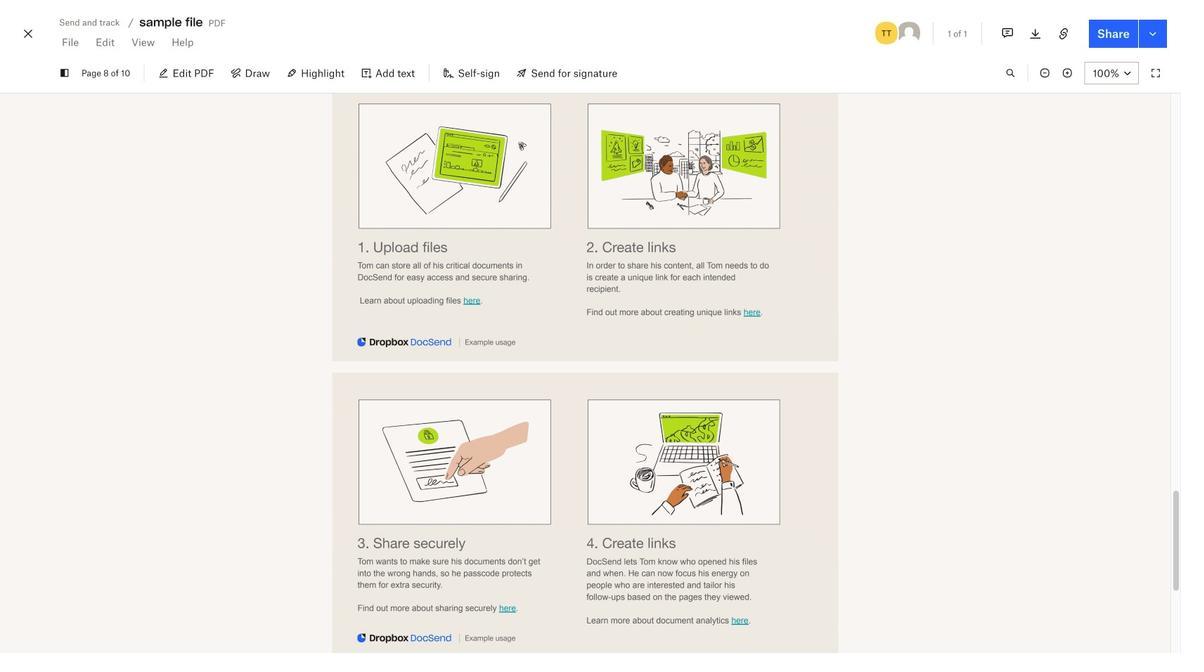 Task type: locate. For each thing, give the bounding box(es) containing it.
sample file.pdf image
[[332, 77, 838, 361], [332, 373, 838, 653]]

0 vertical spatial sample file.pdf image
[[332, 77, 838, 361]]

1 vertical spatial sample file.pdf image
[[332, 373, 838, 653]]

1 sample file.pdf image from the top
[[332, 77, 838, 361]]



Task type: describe. For each thing, give the bounding box(es) containing it.
2 sample file.pdf image from the top
[[332, 373, 838, 653]]

close image
[[20, 22, 37, 45]]



Task type: vqa. For each thing, say whether or not it's contained in the screenshot.
1st sample file.pdf image from the bottom
yes



